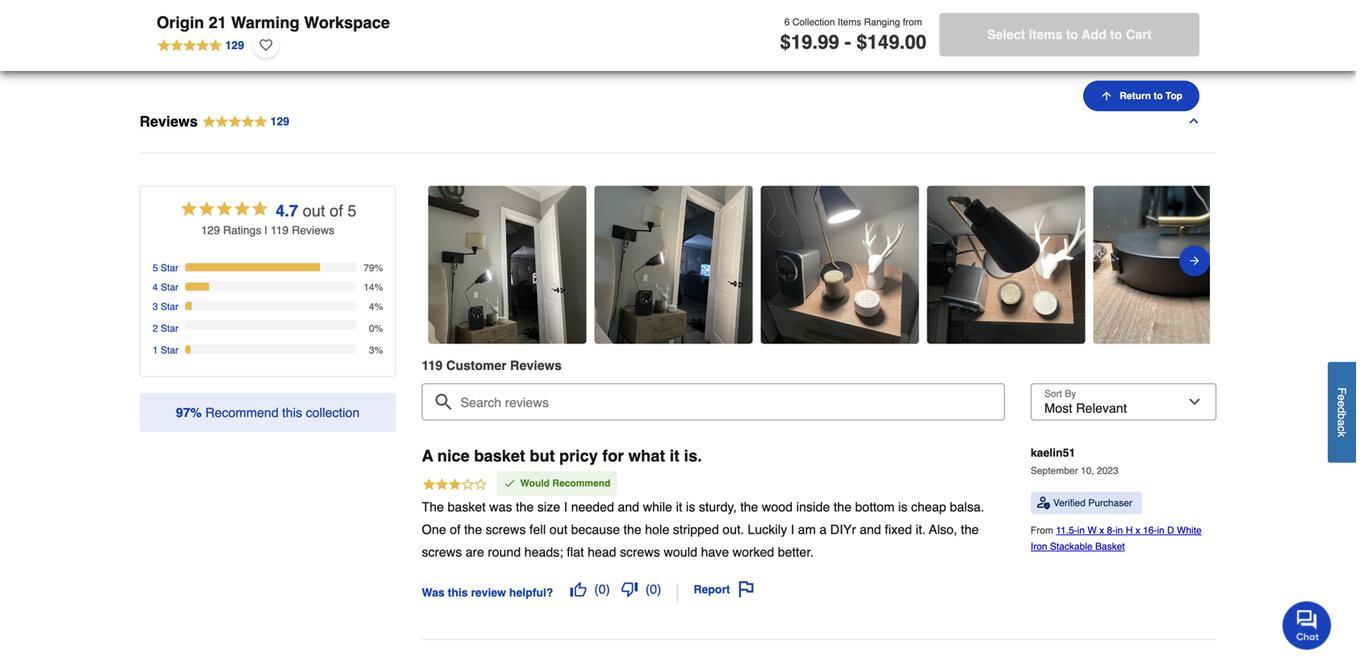 Task type: vqa. For each thing, say whether or not it's contained in the screenshot.
D
yes



Task type: describe. For each thing, give the bounding box(es) containing it.
79%
[[364, 263, 383, 274]]

4.7 out of 5 129 rating s | 119 reviews
[[201, 202, 357, 237]]

0 horizontal spatial this
[[282, 406, 302, 421]]

nice
[[437, 447, 470, 466]]

1 uploaded image image from the left
[[761, 257, 919, 273]]

report
[[694, 584, 730, 596]]

flat
[[567, 545, 584, 560]]

0 vertical spatial basket
[[474, 447, 525, 466]]

verified
[[1053, 498, 1086, 510]]

thumb down image
[[621, 582, 638, 598]]

am
[[798, 523, 816, 538]]

needed
[[571, 500, 614, 515]]

( for 'thumb down' icon
[[646, 582, 650, 597]]

2 uploaded image image from the left
[[927, 257, 1085, 273]]

1 horizontal spatial screws
[[486, 523, 526, 538]]

chevron up image
[[1187, 115, 1200, 127]]

3
[[153, 302, 158, 313]]

rating
[[223, 224, 256, 237]]

1 horizontal spatial this
[[448, 587, 468, 600]]

while
[[643, 500, 672, 515]]

119 customer review s
[[422, 359, 562, 374]]

stackable
[[1050, 542, 1093, 553]]

c
[[1336, 426, 1348, 432]]

14%
[[364, 282, 383, 294]]

1 in from the left
[[1077, 526, 1085, 537]]

head
[[588, 545, 616, 560]]

select items to add to cart
[[987, 27, 1152, 42]]

it.
[[916, 523, 926, 538]]

1 horizontal spatial recommend
[[552, 478, 610, 490]]

0 horizontal spatial to
[[1066, 27, 1078, 42]]

119 inside 4.7 out of 5 129 rating s | 119 reviews
[[271, 224, 289, 237]]

was this review helpful?
[[422, 587, 553, 600]]

2 $ from the left
[[857, 31, 867, 53]]

heads;
[[524, 545, 563, 560]]

wood
[[762, 500, 793, 515]]

b
[[1336, 414, 1348, 420]]

was
[[422, 587, 445, 600]]

the up are
[[464, 523, 482, 538]]

2 x from the left
[[1136, 526, 1140, 537]]

also,
[[929, 523, 957, 538]]

2 star
[[153, 323, 178, 335]]

4.7
[[276, 202, 298, 221]]

flag image
[[738, 582, 754, 598]]

w led bulb aimed up image image
[[428, 257, 586, 273]]

97 % recommend this collection
[[176, 406, 360, 421]]

better.
[[778, 545, 814, 560]]

have
[[701, 545, 729, 560]]

cart
[[1126, 27, 1152, 42]]

11.5-in w x 8-in h x 16-in d white iron stackable basket link
[[1031, 526, 1202, 553]]

origin
[[157, 13, 204, 32]]

would
[[664, 545, 697, 560]]

6 collection items ranging from $ 19.99 - $ 149.00
[[780, 16, 927, 53]]

chat invite button image
[[1283, 601, 1332, 651]]

1
[[153, 345, 158, 357]]

f e e d b a c k button
[[1328, 362, 1356, 463]]

star for 1 star
[[161, 345, 178, 357]]

11.5-in w x 8-in h x 16-in d white iron stackable basket
[[1031, 526, 1202, 553]]

f e e d b a c k
[[1336, 388, 1348, 438]]

what
[[628, 447, 665, 466]]

h
[[1126, 526, 1133, 537]]

star for 3 star
[[161, 302, 178, 313]]

1 x from the left
[[1099, 526, 1104, 537]]

fixed
[[885, 523, 912, 538]]

checkmark image
[[503, 477, 516, 490]]

f
[[1336, 388, 1348, 395]]

a
[[422, 447, 433, 466]]

verified purchaser icon image
[[1037, 497, 1050, 510]]

a inside "the basket was the size i needed and while it is sturdy, the wood inside the bottom is cheap balsa. one of the screws fell out because the hole stripped out. luckily i am a diyr and fixed it. also, the screws are round heads; flat head screws would have worked better."
[[819, 523, 827, 538]]

0 vertical spatial recommend
[[205, 406, 279, 421]]

return to top
[[1120, 90, 1183, 102]]

arrow up image
[[1100, 90, 1113, 103]]

pricy
[[559, 447, 598, 466]]

origin 21 warming workspace
[[157, 13, 390, 32]]

129 inside button
[[225, 39, 244, 51]]

is.
[[684, 447, 702, 466]]

white
[[1177, 526, 1202, 537]]

select items to add to cart button
[[939, 13, 1200, 57]]

1 $ from the left
[[780, 31, 791, 53]]

out.
[[723, 523, 744, 538]]

1 star
[[153, 345, 178, 357]]

6
[[784, 16, 790, 28]]

the up out.
[[740, 500, 758, 515]]

of inside 4.7 out of 5 129 rating s | 119 reviews
[[330, 202, 343, 221]]

1 vertical spatial 5
[[153, 263, 158, 274]]

Search reviews text field
[[428, 384, 998, 411]]

one
[[422, 523, 446, 538]]

workspace
[[304, 13, 390, 32]]

helpful?
[[509, 587, 553, 600]]

report button
[[688, 576, 760, 604]]

4%
[[369, 302, 383, 313]]

worked
[[733, 545, 774, 560]]

d
[[1167, 526, 1174, 537]]

d
[[1336, 408, 1348, 414]]

2023
[[1097, 466, 1119, 477]]

11.5-
[[1056, 526, 1077, 537]]

the down "balsa."
[[961, 523, 979, 538]]

review
[[471, 587, 506, 600]]

19.99
[[791, 31, 839, 53]]

2 is from the left
[[898, 500, 908, 515]]

ranging
[[864, 16, 900, 28]]



Task type: locate. For each thing, give the bounding box(es) containing it.
3 star
[[153, 302, 178, 313]]

0 horizontal spatial recommend
[[205, 406, 279, 421]]

2 star from the top
[[161, 282, 178, 294]]

i left am
[[791, 523, 794, 538]]

star for 2 star
[[161, 323, 178, 335]]

to left top in the top right of the page
[[1154, 90, 1163, 102]]

0 horizontal spatial x
[[1099, 526, 1104, 537]]

items inside button
[[1029, 27, 1063, 42]]

basket up checkmark image
[[474, 447, 525, 466]]

3 star from the top
[[161, 302, 178, 313]]

stripped
[[673, 523, 719, 538]]

k
[[1336, 432, 1348, 438]]

3%
[[369, 345, 383, 357]]

of
[[330, 202, 343, 221], [450, 523, 461, 538]]

0 vertical spatial s
[[256, 224, 261, 237]]

0 horizontal spatial )
[[606, 582, 610, 597]]

reviews inside dropdown button
[[140, 113, 198, 130]]

) for 'thumb down' icon
[[657, 582, 661, 597]]

1 ( 0 ) from the left
[[594, 582, 610, 597]]

september
[[1031, 466, 1078, 477]]

this left collection on the left of the page
[[282, 406, 302, 421]]

star right 1
[[161, 345, 178, 357]]

$ down 6
[[780, 31, 791, 53]]

4.7 stars image containing 129
[[157, 36, 245, 54]]

to
[[1066, 27, 1078, 42], [1110, 27, 1122, 42], [1154, 90, 1163, 102]]

e up d
[[1336, 395, 1348, 401]]

0 vertical spatial it
[[670, 447, 680, 466]]

1 vertical spatial recommend
[[552, 478, 610, 490]]

0 vertical spatial i
[[564, 500, 568, 515]]

i right size
[[564, 500, 568, 515]]

it right while
[[676, 500, 682, 515]]

star right 4
[[161, 282, 178, 294]]

1 horizontal spatial uploaded image image
[[927, 257, 1085, 273]]

region
[[140, 0, 1216, 64]]

1 vertical spatial out
[[550, 523, 568, 538]]

collection
[[306, 406, 360, 421]]

1 is from the left
[[686, 500, 695, 515]]

1 horizontal spatial ( 0 )
[[646, 582, 661, 597]]

( right 'thumb down' icon
[[646, 582, 650, 597]]

0 horizontal spatial i
[[564, 500, 568, 515]]

1 vertical spatial of
[[450, 523, 461, 538]]

1 horizontal spatial to
[[1110, 27, 1122, 42]]

149.00
[[867, 31, 927, 53]]

it left is.
[[670, 447, 680, 466]]

2 horizontal spatial screws
[[620, 545, 660, 560]]

w incandescent bulb image image
[[595, 257, 753, 273]]

0 vertical spatial 5
[[348, 202, 357, 221]]

1 horizontal spatial and
[[860, 523, 881, 538]]

e up b
[[1336, 401, 1348, 408]]

is up fixed
[[898, 500, 908, 515]]

a inside button
[[1336, 420, 1348, 426]]

out right 4.7
[[303, 202, 325, 221]]

0 horizontal spatial 129
[[201, 224, 220, 237]]

in left h
[[1116, 526, 1123, 537]]

2 ( 0 ) from the left
[[646, 582, 661, 597]]

0 horizontal spatial screws
[[422, 545, 462, 560]]

129
[[225, 39, 244, 51], [201, 224, 220, 237]]

would recommend
[[520, 478, 610, 490]]

it inside "the basket was the size i needed and while it is sturdy, the wood inside the bottom is cheap balsa. one of the screws fell out because the hole stripped out. luckily i am a diyr and fixed it. also, the screws are round heads; flat head screws would have worked better."
[[676, 500, 682, 515]]

0 horizontal spatial 119
[[271, 224, 289, 237]]

arrow right image
[[1188, 251, 1201, 271]]

-
[[845, 31, 851, 53]]

star right the 2
[[161, 323, 178, 335]]

but
[[530, 447, 555, 466]]

129 button
[[157, 32, 245, 58]]

5 star
[[153, 263, 178, 274]]

0 horizontal spatial and
[[618, 500, 639, 515]]

basket
[[1095, 542, 1125, 553]]

4.7 stars image
[[157, 36, 245, 54], [179, 199, 269, 223]]

to inside "button"
[[1154, 90, 1163, 102]]

2 horizontal spatial to
[[1154, 90, 1163, 102]]

21
[[209, 13, 227, 32]]

select
[[987, 27, 1025, 42]]

1 vertical spatial s
[[555, 359, 562, 374]]

2 horizontal spatial in
[[1157, 526, 1165, 537]]

the
[[422, 500, 444, 515]]

1 vertical spatial basket
[[448, 500, 486, 515]]

items inside 6 collection items ranging from $ 19.99 - $ 149.00
[[838, 16, 861, 28]]

return to top button
[[1083, 81, 1200, 111]]

star right 3
[[161, 302, 178, 313]]

2 in from the left
[[1116, 526, 1123, 537]]

x left the 8- on the bottom
[[1099, 526, 1104, 537]]

because
[[571, 523, 620, 538]]

1 horizontal spatial )
[[657, 582, 661, 597]]

( 0 ) for 'thumb down' icon
[[646, 582, 661, 597]]

to right add on the right of page
[[1110, 27, 1122, 42]]

1 e from the top
[[1336, 395, 1348, 401]]

uploaded image image
[[761, 257, 919, 273], [927, 257, 1085, 273]]

( 0 ) right 'thumb down' icon
[[646, 582, 661, 597]]

0 vertical spatial out
[[303, 202, 325, 221]]

the left size
[[516, 500, 534, 515]]

1 0 from the left
[[599, 582, 606, 597]]

star for 5 star
[[161, 263, 178, 274]]

it
[[670, 447, 680, 466], [676, 500, 682, 515]]

119 right |
[[271, 224, 289, 237]]

recommend right %
[[205, 406, 279, 421]]

a nice basket but pricy for what it is.
[[422, 447, 702, 466]]

1 horizontal spatial is
[[898, 500, 908, 515]]

reviews inside 4.7 out of 5 129 rating s | 119 reviews
[[292, 224, 334, 237]]

customer
[[446, 359, 506, 374]]

0 horizontal spatial is
[[686, 500, 695, 515]]

1 vertical spatial i
[[791, 523, 794, 538]]

119 left 'customer'
[[422, 359, 443, 374]]

in
[[1077, 526, 1085, 537], [1116, 526, 1123, 537], [1157, 526, 1165, 537]]

cheap
[[911, 500, 946, 515]]

) right 'thumb down' icon
[[657, 582, 661, 597]]

star for 4 star
[[161, 282, 178, 294]]

(
[[594, 582, 599, 597], [646, 582, 650, 597]]

3 in from the left
[[1157, 526, 1165, 537]]

to left add on the right of page
[[1066, 27, 1078, 42]]

x
[[1099, 526, 1104, 537], [1136, 526, 1140, 537]]

0%
[[369, 323, 383, 335]]

is
[[686, 500, 695, 515], [898, 500, 908, 515]]

( 0 ) for thumb up icon
[[594, 582, 610, 597]]

a up "k"
[[1336, 420, 1348, 426]]

star up 4 star
[[161, 263, 178, 274]]

recommend up needed
[[552, 478, 610, 490]]

0 vertical spatial 4.7 stars image
[[157, 36, 245, 54]]

basket inside "the basket was the size i needed and while it is sturdy, the wood inside the bottom is cheap balsa. one of the screws fell out because the hole stripped out. luckily i am a diyr and fixed it. also, the screws are round heads; flat head screws would have worked better."
[[448, 500, 486, 515]]

1 vertical spatial this
[[448, 587, 468, 600]]

of right one
[[450, 523, 461, 538]]

1 horizontal spatial a
[[1336, 420, 1348, 426]]

0 right 'thumb down' icon
[[650, 582, 657, 597]]

1 horizontal spatial 5
[[348, 202, 357, 221]]

0 horizontal spatial $
[[780, 31, 791, 53]]

)
[[606, 582, 610, 597], [657, 582, 661, 597]]

heart outline image
[[259, 36, 272, 54]]

0 horizontal spatial 0
[[599, 582, 606, 597]]

1 star from the top
[[161, 263, 178, 274]]

in left w
[[1077, 526, 1085, 537]]

basket down the 3 stars image
[[448, 500, 486, 515]]

16-
[[1143, 526, 1157, 537]]

kaelin51
[[1031, 447, 1075, 460]]

s inside 4.7 out of 5 129 rating s | 119 reviews
[[256, 224, 261, 237]]

1 horizontal spatial of
[[450, 523, 461, 538]]

0 horizontal spatial (
[[594, 582, 599, 597]]

bottom
[[855, 500, 895, 515]]

round
[[488, 545, 521, 560]]

and left while
[[618, 500, 639, 515]]

1 horizontal spatial out
[[550, 523, 568, 538]]

0 right thumb up icon
[[599, 582, 606, 597]]

129 left rating
[[201, 224, 220, 237]]

97
[[176, 406, 190, 421]]

and down bottom
[[860, 523, 881, 538]]

in left d
[[1157, 526, 1165, 537]]

1 horizontal spatial (
[[646, 582, 650, 597]]

purchaser
[[1088, 498, 1132, 510]]

out
[[303, 202, 325, 221], [550, 523, 568, 538]]

items
[[838, 16, 861, 28], [1029, 27, 1063, 42]]

screws up round
[[486, 523, 526, 538]]

from
[[903, 16, 922, 28]]

0 horizontal spatial of
[[330, 202, 343, 221]]

1 horizontal spatial reviews
[[292, 224, 334, 237]]

2 0 from the left
[[650, 582, 657, 597]]

1 vertical spatial 4.7 stars image
[[179, 199, 269, 223]]

1 horizontal spatial 129
[[225, 39, 244, 51]]

from
[[1031, 526, 1056, 537]]

1 vertical spatial and
[[860, 523, 881, 538]]

items right select at the right top of page
[[1029, 27, 1063, 42]]

2 ) from the left
[[657, 582, 661, 597]]

this
[[282, 406, 302, 421], [448, 587, 468, 600]]

4 star
[[153, 282, 178, 294]]

screws
[[486, 523, 526, 538], [422, 545, 462, 560], [620, 545, 660, 560]]

1 ) from the left
[[606, 582, 610, 597]]

5 star from the top
[[161, 345, 178, 357]]

hole
[[645, 523, 669, 538]]

luckily
[[748, 523, 787, 538]]

reviews button
[[140, 96, 1216, 153]]

( right thumb up icon
[[594, 582, 599, 597]]

5 up 4
[[153, 263, 158, 274]]

1 horizontal spatial in
[[1116, 526, 1123, 537]]

thumb up image
[[570, 582, 586, 598]]

1 vertical spatial 129
[[201, 224, 220, 237]]

1 horizontal spatial x
[[1136, 526, 1140, 537]]

0 vertical spatial this
[[282, 406, 302, 421]]

8-
[[1107, 526, 1116, 537]]

verified purchaser
[[1053, 498, 1132, 510]]

screws down hole
[[620, 545, 660, 560]]

0 vertical spatial of
[[330, 202, 343, 221]]

kaelin51 september 10, 2023
[[1031, 447, 1119, 477]]

sturdy,
[[699, 500, 737, 515]]

basket
[[474, 447, 525, 466], [448, 500, 486, 515]]

is up stripped
[[686, 500, 695, 515]]

0 horizontal spatial in
[[1077, 526, 1085, 537]]

3 stars image
[[422, 477, 488, 494]]

1 vertical spatial a
[[819, 523, 827, 538]]

diyr
[[830, 523, 856, 538]]

0 horizontal spatial a
[[819, 523, 827, 538]]

( for thumb up icon
[[594, 582, 599, 597]]

0 horizontal spatial reviews
[[140, 113, 198, 130]]

out right fell
[[550, 523, 568, 538]]

|
[[265, 224, 267, 237]]

the up 'diyr'
[[834, 500, 852, 515]]

1 horizontal spatial s
[[555, 359, 562, 374]]

4
[[153, 282, 158, 294]]

add
[[1082, 27, 1107, 42]]

2 ( from the left
[[646, 582, 650, 597]]

0 vertical spatial a
[[1336, 420, 1348, 426]]

10,
[[1081, 466, 1094, 477]]

0 horizontal spatial uploaded image image
[[761, 257, 919, 273]]

1 horizontal spatial $
[[857, 31, 867, 53]]

0 for 'thumb down' icon
[[650, 582, 657, 597]]

5 right 4.7
[[348, 202, 357, 221]]

0 horizontal spatial s
[[256, 224, 261, 237]]

) left 'thumb down' icon
[[606, 582, 610, 597]]

119
[[271, 224, 289, 237], [422, 359, 443, 374]]

4.7 stars image down 21
[[157, 36, 245, 54]]

a right am
[[819, 523, 827, 538]]

x right h
[[1136, 526, 1140, 537]]

review
[[510, 359, 555, 374]]

was
[[489, 500, 512, 515]]

1 vertical spatial 119
[[422, 359, 443, 374]]

1 horizontal spatial 0
[[650, 582, 657, 597]]

4.7 stars image up rating
[[179, 199, 269, 223]]

129 inside 4.7 out of 5 129 rating s | 119 reviews
[[201, 224, 220, 237]]

items up -
[[838, 16, 861, 28]]

0 horizontal spatial items
[[838, 16, 861, 28]]

1 vertical spatial reviews
[[292, 224, 334, 237]]

on off switch and usb port image image
[[1093, 257, 1252, 273]]

0 for thumb up icon
[[599, 582, 606, 597]]

1 horizontal spatial items
[[1029, 27, 1063, 42]]

0 vertical spatial and
[[618, 500, 639, 515]]

5 inside 4.7 out of 5 129 rating s | 119 reviews
[[348, 202, 357, 221]]

) for thumb up icon
[[606, 582, 610, 597]]

0 horizontal spatial out
[[303, 202, 325, 221]]

s
[[256, 224, 261, 237], [555, 359, 562, 374]]

reviews
[[140, 113, 198, 130], [292, 224, 334, 237]]

( 0 ) right thumb up icon
[[594, 582, 610, 597]]

1 horizontal spatial i
[[791, 523, 794, 538]]

1 horizontal spatial 119
[[422, 359, 443, 374]]

screws down one
[[422, 545, 462, 560]]

warming
[[231, 13, 300, 32]]

iron
[[1031, 542, 1047, 553]]

$
[[780, 31, 791, 53], [857, 31, 867, 53]]

of right 4.7
[[330, 202, 343, 221]]

of inside "the basket was the size i needed and while it is sturdy, the wood inside the bottom is cheap balsa. one of the screws fell out because the hole stripped out. luckily i am a diyr and fixed it. also, the screws are round heads; flat head screws would have worked better."
[[450, 523, 461, 538]]

for
[[602, 447, 624, 466]]

fell
[[529, 523, 546, 538]]

1 ( from the left
[[594, 582, 599, 597]]

0 vertical spatial reviews
[[140, 113, 198, 130]]

0
[[599, 582, 606, 597], [650, 582, 657, 597]]

this right was
[[448, 587, 468, 600]]

4 star from the top
[[161, 323, 178, 335]]

0 vertical spatial 119
[[271, 224, 289, 237]]

$ right -
[[857, 31, 867, 53]]

129 down 21
[[225, 39, 244, 51]]

1 vertical spatial it
[[676, 500, 682, 515]]

top
[[1166, 90, 1183, 102]]

inside
[[796, 500, 830, 515]]

w
[[1088, 526, 1097, 537]]

balsa.
[[950, 500, 984, 515]]

2 e from the top
[[1336, 401, 1348, 408]]

0 horizontal spatial 5
[[153, 263, 158, 274]]

collection
[[792, 16, 835, 28]]

0 horizontal spatial ( 0 )
[[594, 582, 610, 597]]

out inside 4.7 out of 5 129 rating s | 119 reviews
[[303, 202, 325, 221]]

a
[[1336, 420, 1348, 426], [819, 523, 827, 538]]

out inside "the basket was the size i needed and while it is sturdy, the wood inside the bottom is cheap balsa. one of the screws fell out because the hole stripped out. luckily i am a diyr and fixed it. also, the screws are round heads; flat head screws would have worked better."
[[550, 523, 568, 538]]

the left hole
[[624, 523, 641, 538]]

0 vertical spatial 129
[[225, 39, 244, 51]]



